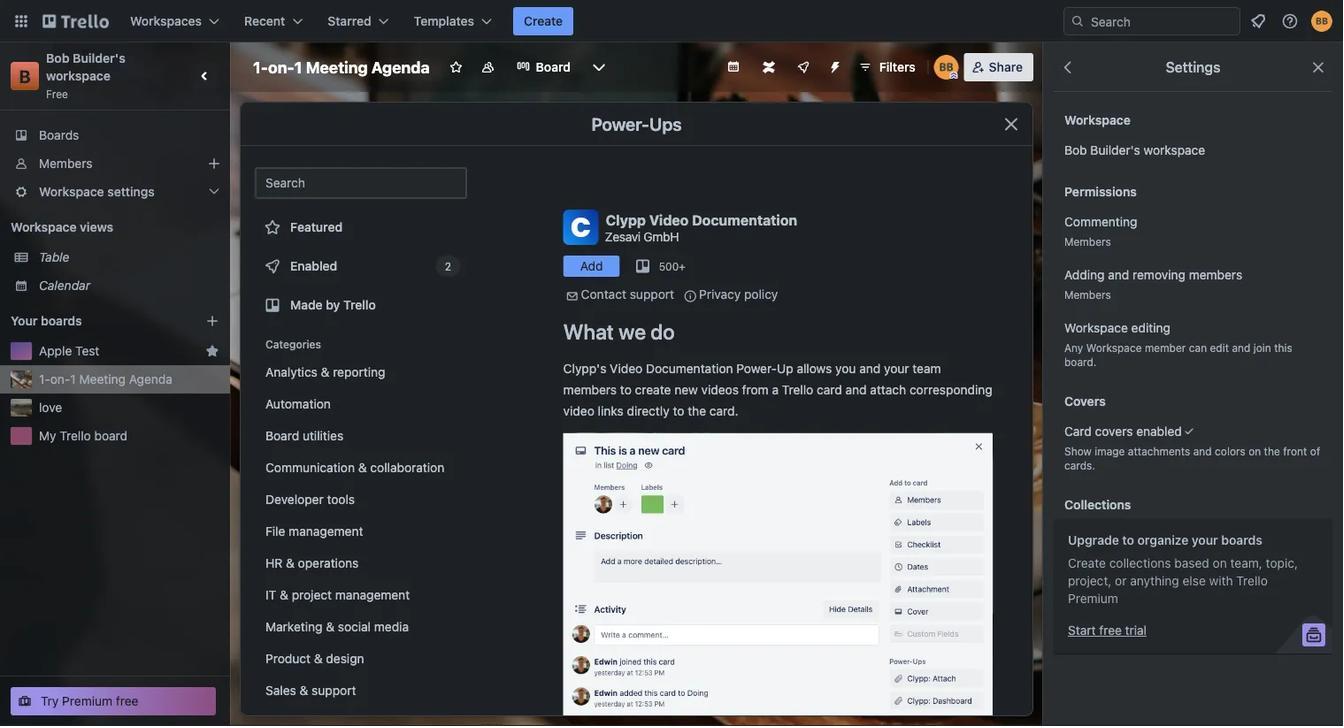 Task type: describe. For each thing, give the bounding box(es) containing it.
0 horizontal spatial boards
[[41, 314, 82, 328]]

topic,
[[1266, 556, 1298, 571]]

hr & operations
[[266, 556, 359, 571]]

of
[[1311, 445, 1321, 458]]

builder's for bob builder's workspace free
[[73, 51, 126, 65]]

we
[[619, 320, 646, 344]]

it & project management
[[266, 588, 410, 603]]

star or unstar board image
[[449, 60, 464, 74]]

links
[[598, 404, 624, 419]]

trello right the by
[[343, 298, 376, 312]]

to inside upgrade to organize your boards create collections based on team, topic, project, or anything else with trello premium
[[1123, 533, 1135, 548]]

+
[[679, 260, 686, 273]]

videos
[[702, 383, 739, 397]]

utilities
[[303, 429, 344, 443]]

confluence icon image
[[763, 61, 775, 73]]

clypp's video documentation power-up allows you and your team members to create new videos from a trello card and attach corresponding video links directly to the card.
[[564, 362, 993, 419]]

try
[[41, 694, 59, 709]]

it & project management link
[[255, 582, 467, 610]]

sales & support
[[266, 684, 356, 698]]

from
[[742, 383, 769, 397]]

on inside show image attachments and colors on the front of cards.
[[1249, 445, 1262, 458]]

my trello board link
[[39, 428, 220, 445]]

contact support link
[[581, 287, 675, 302]]

workspace settings
[[39, 185, 155, 199]]

design
[[326, 652, 364, 667]]

trello right my
[[60, 429, 91, 443]]

permissions
[[1065, 185, 1137, 199]]

removing
[[1133, 268, 1186, 282]]

workspace for workspace editing any workspace member can edit and join this board.
[[1065, 321, 1128, 335]]

add
[[580, 259, 603, 274]]

what
[[564, 320, 614, 344]]

by
[[326, 298, 340, 312]]

the inside clypp's video documentation power-up allows you and your team members to create new videos from a trello card and attach corresponding video links directly to the card.
[[688, 404, 706, 419]]

workspace for bob builder's workspace
[[1144, 143, 1206, 158]]

covers
[[1065, 394, 1106, 409]]

automation image
[[821, 53, 846, 78]]

templates
[[414, 14, 474, 28]]

views
[[80, 220, 113, 235]]

primary element
[[0, 0, 1344, 42]]

developer tools link
[[255, 486, 467, 514]]

colors
[[1215, 445, 1246, 458]]

0 horizontal spatial bob builder's workspace link
[[46, 51, 129, 83]]

workspace visible image
[[481, 60, 495, 74]]

your
[[11, 314, 38, 328]]

it
[[266, 588, 276, 603]]

trial
[[1126, 624, 1147, 638]]

workspace settings button
[[0, 178, 230, 206]]

& for project
[[280, 588, 288, 603]]

share button
[[965, 53, 1034, 81]]

members inside 'adding and removing members members'
[[1189, 268, 1243, 282]]

anything
[[1131, 574, 1180, 589]]

up
[[777, 362, 794, 376]]

sales & support link
[[255, 677, 467, 705]]

zesavi
[[605, 229, 641, 244]]

& for social
[[326, 620, 335, 635]]

premium inside button
[[62, 694, 113, 709]]

open information menu image
[[1282, 12, 1299, 30]]

board utilities
[[266, 429, 344, 443]]

table link
[[39, 249, 220, 266]]

premium inside upgrade to organize your boards create collections based on team, topic, project, or anything else with trello premium
[[1068, 592, 1119, 606]]

workspace for workspace
[[1065, 113, 1131, 127]]

the inside show image attachments and colors on the front of cards.
[[1265, 445, 1281, 458]]

on- inside 1-on-1 meeting agenda text box
[[268, 58, 294, 77]]

and inside workspace editing any workspace member can edit and join this board.
[[1232, 342, 1251, 354]]

made
[[290, 298, 323, 312]]

board for board
[[536, 60, 571, 74]]

communication
[[266, 461, 355, 475]]

made by trello
[[290, 298, 376, 312]]

love link
[[39, 399, 220, 417]]

free inside button
[[1100, 624, 1122, 638]]

attachments
[[1128, 445, 1191, 458]]

editing
[[1132, 321, 1171, 335]]

your inside upgrade to organize your boards create collections based on team, topic, project, or anything else with trello premium
[[1192, 533, 1219, 548]]

documentation for clypp's
[[646, 362, 733, 376]]

automation link
[[255, 390, 467, 419]]

collaboration
[[370, 461, 445, 475]]

& for design
[[314, 652, 323, 667]]

front
[[1284, 445, 1308, 458]]

0 vertical spatial members
[[39, 156, 92, 171]]

your inside clypp's video documentation power-up allows you and your team members to create new videos from a trello card and attach corresponding video links directly to the card.
[[884, 362, 910, 376]]

0 horizontal spatial 1-
[[39, 372, 50, 387]]

2 sm image from the left
[[682, 288, 699, 305]]

0 vertical spatial to
[[620, 383, 632, 397]]

1-on-1 meeting agenda link
[[39, 371, 220, 389]]

image
[[1095, 445, 1125, 458]]

video
[[564, 404, 595, 419]]

on inside upgrade to organize your boards create collections based on team, topic, project, or anything else with trello premium
[[1213, 556, 1227, 571]]

team
[[913, 362, 941, 376]]

my trello board
[[39, 429, 128, 443]]

power- inside clypp's video documentation power-up allows you and your team members to create new videos from a trello card and attach corresponding video links directly to the card.
[[737, 362, 777, 376]]

analytics & reporting
[[266, 365, 385, 380]]

members inside clypp's video documentation power-up allows you and your team members to create new videos from a trello card and attach corresponding video links directly to the card.
[[564, 383, 617, 397]]

new
[[675, 383, 698, 397]]

agenda inside text box
[[372, 58, 430, 77]]

sales
[[266, 684, 296, 698]]

create
[[635, 383, 671, 397]]

clypp video documentation zesavi gmbh
[[605, 212, 798, 244]]

workspace editing any workspace member can edit and join this board.
[[1065, 321, 1293, 368]]

upgrade to organize your boards create collections based on team, topic, project, or anything else with trello premium
[[1068, 533, 1298, 606]]

starred
[[328, 14, 371, 28]]

product
[[266, 652, 311, 667]]

workspace views
[[11, 220, 113, 235]]

boards inside upgrade to organize your boards create collections based on team, topic, project, or anything else with trello premium
[[1222, 533, 1263, 548]]

developer
[[266, 493, 324, 507]]

member
[[1145, 342, 1186, 354]]

1 vertical spatial 1-on-1 meeting agenda
[[39, 372, 172, 387]]

create inside upgrade to organize your boards create collections based on team, topic, project, or anything else with trello premium
[[1068, 556, 1106, 571]]

trello inside upgrade to organize your boards create collections based on team, topic, project, or anything else with trello premium
[[1237, 574, 1268, 589]]

upgrade
[[1068, 533, 1120, 548]]

starred icon image
[[205, 344, 220, 358]]

file
[[266, 524, 285, 539]]

adding
[[1065, 268, 1105, 282]]

and down you
[[846, 383, 867, 397]]

analytics
[[266, 365, 318, 380]]

workspace up board.
[[1087, 342, 1142, 354]]

0 vertical spatial power-
[[592, 113, 650, 134]]

bob builder's workspace free
[[46, 51, 129, 100]]

hr & operations link
[[255, 550, 467, 578]]

enabled
[[1137, 424, 1182, 439]]

video for clypp's
[[610, 362, 643, 376]]



Task type: vqa. For each thing, say whether or not it's contained in the screenshot.
Tara Schultz's workspace Free TARA
no



Task type: locate. For each thing, give the bounding box(es) containing it.
and inside show image attachments and colors on the front of cards.
[[1194, 445, 1212, 458]]

apple
[[39, 344, 72, 358]]

project
[[292, 588, 332, 603]]

and right adding
[[1108, 268, 1130, 282]]

agenda up love link
[[129, 372, 172, 387]]

board down "automation"
[[266, 429, 299, 443]]

boards up team,
[[1222, 533, 1263, 548]]

analytics & reporting link
[[255, 358, 467, 387]]

0 vertical spatial board
[[536, 60, 571, 74]]

video inside clypp's video documentation power-up allows you and your team members to create new videos from a trello card and attach corresponding video links directly to the card.
[[610, 362, 643, 376]]

1 vertical spatial the
[[1265, 445, 1281, 458]]

1 horizontal spatial 1-on-1 meeting agenda
[[253, 58, 430, 77]]

card.
[[710, 404, 739, 419]]

collections
[[1110, 556, 1172, 571]]

& inside hr & operations link
[[286, 556, 295, 571]]

customize views image
[[590, 58, 608, 76]]

0 vertical spatial management
[[289, 524, 363, 539]]

meeting down starred
[[306, 58, 368, 77]]

create inside create 'button'
[[524, 14, 563, 28]]

calendar power-up image
[[726, 59, 741, 73]]

your up 'attach'
[[884, 362, 910, 376]]

0 vertical spatial 1
[[294, 58, 302, 77]]

1 vertical spatial workspace
[[1144, 143, 1206, 158]]

create
[[524, 14, 563, 28], [1068, 556, 1106, 571]]

0 horizontal spatial workspace
[[46, 69, 111, 83]]

on right colors
[[1249, 445, 1262, 458]]

on- down apple
[[50, 372, 70, 387]]

workspace up any
[[1065, 321, 1128, 335]]

0 vertical spatial agenda
[[372, 58, 430, 77]]

adding and removing members members
[[1065, 268, 1243, 301]]

& right sales
[[300, 684, 308, 698]]

0 notifications image
[[1248, 11, 1269, 32]]

members inside 'adding and removing members members'
[[1065, 289, 1111, 301]]

sm image down add button
[[564, 288, 581, 305]]

this member is an admin of this board. image
[[950, 72, 958, 80]]

1 vertical spatial members
[[564, 383, 617, 397]]

privacy policy
[[699, 287, 778, 302]]

& for reporting
[[321, 365, 330, 380]]

developer tools
[[266, 493, 355, 507]]

support inside 'link'
[[312, 684, 356, 698]]

members down boards
[[39, 156, 92, 171]]

sm image down +
[[682, 288, 699, 305]]

boards
[[41, 314, 82, 328], [1222, 533, 1263, 548]]

1 horizontal spatial to
[[673, 404, 685, 419]]

0 horizontal spatial your
[[884, 362, 910, 376]]

builder's inside bob builder's workspace free
[[73, 51, 126, 65]]

workspace up workspace views
[[39, 185, 104, 199]]

workspace inside bob builder's workspace free
[[46, 69, 111, 83]]

start
[[1068, 624, 1096, 638]]

Search field
[[1085, 8, 1240, 35]]

contact support
[[581, 287, 675, 302]]

operations
[[298, 556, 359, 571]]

product & design link
[[255, 645, 467, 674]]

hr
[[266, 556, 283, 571]]

organize
[[1138, 533, 1189, 548]]

the
[[688, 404, 706, 419], [1265, 445, 1281, 458]]

bob builder (bobbuilder40) image
[[934, 55, 959, 80]]

1 horizontal spatial video
[[649, 212, 689, 229]]

0 vertical spatial bob
[[46, 51, 70, 65]]

trello
[[343, 298, 376, 312], [782, 383, 814, 397], [60, 429, 91, 443], [1237, 574, 1268, 589]]

1 horizontal spatial bob builder's workspace link
[[1054, 135, 1333, 166]]

your boards with 4 items element
[[11, 311, 179, 332]]

0 vertical spatial boards
[[41, 314, 82, 328]]

0 horizontal spatial premium
[[62, 694, 113, 709]]

and
[[1108, 268, 1130, 282], [1232, 342, 1251, 354], [860, 362, 881, 376], [846, 383, 867, 397], [1194, 445, 1212, 458]]

1 horizontal spatial board
[[536, 60, 571, 74]]

1 down recent popup button
[[294, 58, 302, 77]]

1 horizontal spatial builder's
[[1091, 143, 1141, 158]]

1- down recent
[[253, 58, 268, 77]]

& inside communication & collaboration link
[[358, 461, 367, 475]]

0 horizontal spatial agenda
[[129, 372, 172, 387]]

1 vertical spatial builder's
[[1091, 143, 1141, 158]]

0 horizontal spatial sm image
[[564, 288, 581, 305]]

1 vertical spatial boards
[[1222, 533, 1263, 548]]

workspace for workspace settings
[[39, 185, 104, 199]]

documentation inside clypp video documentation zesavi gmbh
[[692, 212, 798, 229]]

1 horizontal spatial members
[[1189, 268, 1243, 282]]

cards.
[[1065, 459, 1096, 472]]

1 horizontal spatial 1
[[294, 58, 302, 77]]

0 vertical spatial workspace
[[46, 69, 111, 83]]

templates button
[[403, 7, 503, 35]]

1 vertical spatial support
[[312, 684, 356, 698]]

free left 'trial'
[[1100, 624, 1122, 638]]

0 vertical spatial premium
[[1068, 592, 1119, 606]]

0 horizontal spatial 1
[[70, 372, 76, 387]]

Board name text field
[[244, 53, 439, 81]]

1 vertical spatial management
[[335, 588, 410, 603]]

1 horizontal spatial boards
[[1222, 533, 1263, 548]]

0 vertical spatial meeting
[[306, 58, 368, 77]]

management down hr & operations link
[[335, 588, 410, 603]]

& left design
[[314, 652, 323, 667]]

board
[[536, 60, 571, 74], [266, 429, 299, 443]]

2 vertical spatial to
[[1123, 533, 1135, 548]]

free right try at the left
[[116, 694, 139, 709]]

create up board link
[[524, 14, 563, 28]]

0 horizontal spatial power-
[[592, 113, 650, 134]]

agenda left star or unstar board image at the top left
[[372, 58, 430, 77]]

1 vertical spatial documentation
[[646, 362, 733, 376]]

0 horizontal spatial members
[[564, 383, 617, 397]]

marketing
[[266, 620, 323, 635]]

clypp
[[606, 212, 646, 229]]

on- inside '1-on-1 meeting agenda' link
[[50, 372, 70, 387]]

board link
[[506, 53, 581, 81]]

0 vertical spatial bob builder's workspace link
[[46, 51, 129, 83]]

0 horizontal spatial board
[[266, 429, 299, 443]]

board.
[[1065, 356, 1097, 368]]

1 down apple test
[[70, 372, 76, 387]]

apple test link
[[39, 343, 198, 360]]

0 vertical spatial the
[[688, 404, 706, 419]]

collections
[[1065, 498, 1132, 512]]

automation
[[266, 397, 331, 412]]

builder's for bob builder's workspace
[[1091, 143, 1141, 158]]

bob builder's workspace link down settings
[[1054, 135, 1333, 166]]

members down commenting
[[1065, 235, 1111, 248]]

power- up from
[[737, 362, 777, 376]]

0 vertical spatial on
[[1249, 445, 1262, 458]]

trello inside clypp's video documentation power-up allows you and your team members to create new videos from a trello card and attach corresponding video links directly to the card.
[[782, 383, 814, 397]]

& inside analytics & reporting link
[[321, 365, 330, 380]]

management up operations
[[289, 524, 363, 539]]

1 vertical spatial 1-
[[39, 372, 50, 387]]

1- up love at the bottom left of page
[[39, 372, 50, 387]]

commenting members
[[1065, 215, 1138, 248]]

settings
[[1166, 59, 1221, 76]]

& for support
[[300, 684, 308, 698]]

1 horizontal spatial 1-
[[253, 58, 268, 77]]

1 horizontal spatial power-
[[737, 362, 777, 376]]

categories
[[266, 338, 321, 351]]

0 horizontal spatial meeting
[[79, 372, 126, 387]]

sm image
[[564, 288, 581, 305], [682, 288, 699, 305]]

1 vertical spatial 1
[[70, 372, 76, 387]]

bob for bob builder's workspace free
[[46, 51, 70, 65]]

with
[[1210, 574, 1234, 589]]

1 vertical spatial free
[[116, 694, 139, 709]]

trello down team,
[[1237, 574, 1268, 589]]

1 horizontal spatial sm image
[[682, 288, 699, 305]]

commenting
[[1065, 215, 1138, 229]]

calendar
[[39, 278, 90, 293]]

contact
[[581, 287, 627, 302]]

the left front
[[1265, 445, 1281, 458]]

0 horizontal spatial support
[[312, 684, 356, 698]]

boards up apple
[[41, 314, 82, 328]]

& inside product & design link
[[314, 652, 323, 667]]

you
[[836, 362, 856, 376]]

enabled
[[290, 259, 337, 274]]

1 vertical spatial bob builder's workspace link
[[1054, 135, 1333, 166]]

members down "clypp's"
[[564, 383, 617, 397]]

workspace inside workspace settings popup button
[[39, 185, 104, 199]]

0 horizontal spatial 1-on-1 meeting agenda
[[39, 372, 172, 387]]

1 vertical spatial create
[[1068, 556, 1106, 571]]

1 vertical spatial power-
[[737, 362, 777, 376]]

1 vertical spatial board
[[266, 429, 299, 443]]

members right removing on the top right
[[1189, 268, 1243, 282]]

bob for bob builder's workspace
[[1065, 143, 1087, 158]]

bob up 'free'
[[46, 51, 70, 65]]

support down 500
[[630, 287, 675, 302]]

video up create at left bottom
[[610, 362, 643, 376]]

premium down project,
[[1068, 592, 1119, 606]]

1 vertical spatial meeting
[[79, 372, 126, 387]]

directly
[[627, 404, 670, 419]]

card
[[1065, 424, 1092, 439]]

documentation
[[692, 212, 798, 229], [646, 362, 733, 376]]

workspace up the table
[[11, 220, 77, 235]]

& down board utilities link
[[358, 461, 367, 475]]

b link
[[11, 62, 39, 90]]

bob builder's workspace link up 'free'
[[46, 51, 129, 83]]

1-on-1 meeting agenda inside text box
[[253, 58, 430, 77]]

attach
[[870, 383, 907, 397]]

1 vertical spatial your
[[1192, 533, 1219, 548]]

edit
[[1210, 342, 1229, 354]]

switch to… image
[[12, 12, 30, 30]]

0 vertical spatial video
[[649, 212, 689, 229]]

create button
[[513, 7, 574, 35]]

1 vertical spatial video
[[610, 362, 643, 376]]

0 vertical spatial documentation
[[692, 212, 798, 229]]

do
[[651, 320, 675, 344]]

meeting down test
[[79, 372, 126, 387]]

workspace up 'free'
[[46, 69, 111, 83]]

1 horizontal spatial free
[[1100, 624, 1122, 638]]

workspace down settings
[[1144, 143, 1206, 158]]

the down new
[[688, 404, 706, 419]]

free inside button
[[116, 694, 139, 709]]

board left customize views image
[[536, 60, 571, 74]]

0 vertical spatial on-
[[268, 58, 294, 77]]

builder's up permissions
[[1091, 143, 1141, 158]]

and left join
[[1232, 342, 1251, 354]]

0 vertical spatial 1-on-1 meeting agenda
[[253, 58, 430, 77]]

1 horizontal spatial the
[[1265, 445, 1281, 458]]

& inside the it & project management link
[[280, 588, 288, 603]]

1 horizontal spatial on-
[[268, 58, 294, 77]]

& right the hr
[[286, 556, 295, 571]]

and right you
[[860, 362, 881, 376]]

on- down recent popup button
[[268, 58, 294, 77]]

0 horizontal spatial video
[[610, 362, 643, 376]]

video up the gmbh
[[649, 212, 689, 229]]

support down design
[[312, 684, 356, 698]]

apple test
[[39, 344, 99, 358]]

1 horizontal spatial agenda
[[372, 58, 430, 77]]

and inside 'adding and removing members members'
[[1108, 268, 1130, 282]]

1 horizontal spatial workspace
[[1144, 143, 1206, 158]]

& inside marketing & social media link
[[326, 620, 335, 635]]

1 vertical spatial on
[[1213, 556, 1227, 571]]

1-on-1 meeting agenda down apple test link
[[39, 372, 172, 387]]

documentation up privacy policy link
[[692, 212, 798, 229]]

& inside the sales & support 'link'
[[300, 684, 308, 698]]

premium
[[1068, 592, 1119, 606], [62, 694, 113, 709]]

your boards
[[11, 314, 82, 328]]

power- down customize views image
[[592, 113, 650, 134]]

search image
[[1071, 14, 1085, 28]]

documentation inside clypp's video documentation power-up allows you and your team members to create new videos from a trello card and attach corresponding video links directly to the card.
[[646, 362, 733, 376]]

0 vertical spatial 1-
[[253, 58, 268, 77]]

workspace up bob builder's workspace
[[1065, 113, 1131, 127]]

bob inside bob builder's workspace free
[[46, 51, 70, 65]]

2 vertical spatial members
[[1065, 289, 1111, 301]]

covers
[[1095, 424, 1133, 439]]

1 horizontal spatial meeting
[[306, 58, 368, 77]]

based
[[1175, 556, 1210, 571]]

add board image
[[205, 314, 220, 328]]

1-
[[253, 58, 268, 77], [39, 372, 50, 387]]

workspace for bob builder's workspace free
[[46, 69, 111, 83]]

0 vertical spatial create
[[524, 14, 563, 28]]

1- inside text box
[[253, 58, 268, 77]]

workspace for workspace views
[[11, 220, 77, 235]]

clypp power-up image
[[564, 433, 993, 727]]

to down new
[[673, 404, 685, 419]]

bob builder's workspace
[[1065, 143, 1206, 158]]

& left the social
[[326, 620, 335, 635]]

bob up permissions
[[1065, 143, 1087, 158]]

starred button
[[317, 7, 400, 35]]

card covers enabled
[[1065, 424, 1182, 439]]

0 horizontal spatial free
[[116, 694, 139, 709]]

2 horizontal spatial to
[[1123, 533, 1135, 548]]

& for collaboration
[[358, 461, 367, 475]]

to up collections
[[1123, 533, 1135, 548]]

members inside commenting members
[[1065, 235, 1111, 248]]

b
[[19, 65, 31, 86]]

1 horizontal spatial support
[[630, 287, 675, 302]]

1 vertical spatial agenda
[[129, 372, 172, 387]]

1-on-1 meeting agenda down starred
[[253, 58, 430, 77]]

clypp's
[[564, 362, 607, 376]]

on up 'with'
[[1213, 556, 1227, 571]]

Search text field
[[255, 167, 467, 199]]

1 horizontal spatial on
[[1249, 445, 1262, 458]]

0 horizontal spatial on-
[[50, 372, 70, 387]]

my
[[39, 429, 56, 443]]

workspace navigation collapse icon image
[[193, 64, 218, 89]]

support
[[630, 287, 675, 302], [312, 684, 356, 698]]

1 vertical spatial on-
[[50, 372, 70, 387]]

1 vertical spatial premium
[[62, 694, 113, 709]]

1-on-1 meeting agenda
[[253, 58, 430, 77], [39, 372, 172, 387]]

bob builder (bobbuilder40) image
[[1312, 11, 1333, 32]]

power-ups
[[592, 113, 682, 134]]

card
[[817, 383, 842, 397]]

create up project,
[[1068, 556, 1106, 571]]

to up the links in the bottom left of the page
[[620, 383, 632, 397]]

board for board utilities
[[266, 429, 299, 443]]

and left colors
[[1194, 445, 1212, 458]]

0 horizontal spatial on
[[1213, 556, 1227, 571]]

trello right the a
[[782, 383, 814, 397]]

0 horizontal spatial bob
[[46, 51, 70, 65]]

0 vertical spatial members
[[1189, 268, 1243, 282]]

builder's down back to home image
[[73, 51, 126, 65]]

what we do
[[564, 320, 675, 344]]

0 vertical spatial your
[[884, 362, 910, 376]]

1 horizontal spatial your
[[1192, 533, 1219, 548]]

1 horizontal spatial create
[[1068, 556, 1106, 571]]

0 vertical spatial free
[[1100, 624, 1122, 638]]

marketing & social media link
[[255, 613, 467, 642]]

500 +
[[659, 260, 686, 273]]

test
[[75, 344, 99, 358]]

can
[[1189, 342, 1207, 354]]

& for operations
[[286, 556, 295, 571]]

meeting inside text box
[[306, 58, 368, 77]]

members link
[[0, 150, 230, 178]]

0 horizontal spatial builder's
[[73, 51, 126, 65]]

or
[[1115, 574, 1127, 589]]

product & design
[[266, 652, 364, 667]]

1 sm image from the left
[[564, 288, 581, 305]]

2
[[445, 260, 451, 273]]

made by trello link
[[255, 288, 467, 323]]

1 vertical spatial to
[[673, 404, 685, 419]]

documentation up new
[[646, 362, 733, 376]]

0 horizontal spatial create
[[524, 14, 563, 28]]

back to home image
[[42, 7, 109, 35]]

privacy
[[699, 287, 741, 302]]

power ups image
[[796, 60, 811, 74]]

500
[[659, 260, 679, 273]]

join
[[1254, 342, 1272, 354]]

premium right try at the left
[[62, 694, 113, 709]]

1 inside text box
[[294, 58, 302, 77]]

1 vertical spatial members
[[1065, 235, 1111, 248]]

reporting
[[333, 365, 385, 380]]

0 horizontal spatial the
[[688, 404, 706, 419]]

else
[[1183, 574, 1206, 589]]

video inside clypp video documentation zesavi gmbh
[[649, 212, 689, 229]]

video for clypp
[[649, 212, 689, 229]]

members down adding
[[1065, 289, 1111, 301]]

0 vertical spatial builder's
[[73, 51, 126, 65]]

& right it on the bottom left of page
[[280, 588, 288, 603]]

0 vertical spatial support
[[630, 287, 675, 302]]

documentation for clypp
[[692, 212, 798, 229]]

1 horizontal spatial premium
[[1068, 592, 1119, 606]]

your up 'based'
[[1192, 533, 1219, 548]]

& right analytics
[[321, 365, 330, 380]]

1 horizontal spatial bob
[[1065, 143, 1087, 158]]



